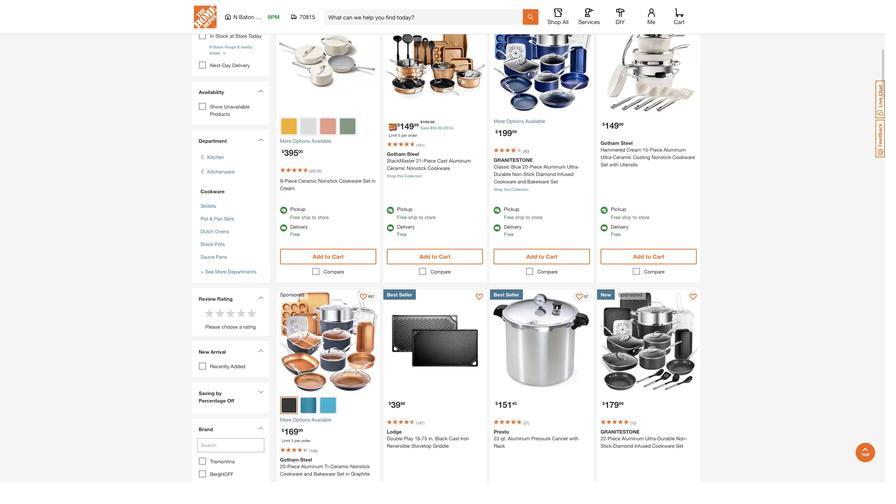 Task type: locate. For each thing, give the bounding box(es) containing it.
delivery free
[[291, 224, 308, 237], [398, 224, 415, 237], [505, 224, 522, 237], [611, 224, 629, 237]]

2 ship from the left
[[409, 214, 418, 220]]

more options available link down aqua blue image
[[280, 416, 377, 424]]

( up presto 23 qt. aluminum pressure canner with rack
[[524, 421, 525, 425]]

ultra- inside gotham steel hammered cream 15-piece aluminum ultra-ceramic coating nonstick cookware set with utensils
[[601, 154, 614, 160]]

piece down 395 in the top left of the page
[[285, 178, 297, 184]]

3 store from the left
[[532, 214, 543, 220]]

granitestone down ( 10 )
[[601, 429, 640, 435]]

options up the $ 395 00
[[293, 138, 310, 144]]

ultra- inside the granitestone classic blue 20-piece aluminum ultra- durable non-stick diamond infused cookware and bakeware set shop this collection
[[568, 164, 580, 170]]

available for limit
[[312, 417, 332, 423]]

nonstick right coating
[[652, 154, 672, 160]]

diamond inside granitestone 22-piece aluminum ultra-durable non- stick diamond infused cookware set
[[614, 443, 634, 449]]

durable inside the granitestone classic blue 20-piece aluminum ultra- durable non-stick diamond infused cookware and bakeware set shop this collection
[[494, 171, 511, 177]]

1 horizontal spatial new
[[601, 292, 612, 298]]

2 pickup from the left
[[398, 206, 413, 212]]

collection down 21-
[[405, 174, 422, 178]]

caret icon image for brand
[[258, 427, 264, 430]]

0 vertical spatial infused
[[558, 171, 574, 177]]

20- right 'blue'
[[523, 164, 530, 170]]

products
[[210, 111, 230, 117]]

new arrival
[[199, 349, 226, 355]]

1 vertical spatial durable
[[658, 436, 676, 442]]

n right the fast on the top left of the page
[[234, 13, 238, 20]]

gotham inside the gotham steel 20-piece aluminum ti-ceramic nonstick cookware and bakeware set in graphite
[[280, 457, 299, 463]]

rouge up today
[[256, 13, 272, 20]]

1 horizontal spatial available shipping image
[[601, 225, 608, 232]]

20-piece aluminum ti-ceramic nonstick cookware and bakeware set in graphite image
[[277, 290, 380, 393]]

( up 21-
[[417, 143, 418, 148]]

2 vertical spatial gotham
[[280, 457, 299, 463]]

$ inside $ 39 98
[[389, 401, 391, 406]]

piece down ( 181 )
[[424, 158, 436, 164]]

) up 9-piece ceramic nonstick cookware set in cream
[[321, 169, 322, 173]]

back caret image left kitchen
[[201, 153, 204, 161]]

cookware inside 9-piece ceramic nonstick cookware set in cream
[[339, 178, 362, 184]]

graphite image
[[282, 398, 297, 413]]

baton up store
[[239, 13, 254, 20]]

this down stackmaster
[[398, 174, 404, 178]]

1 store from the left
[[318, 214, 329, 220]]

1 horizontal spatial &
[[237, 44, 240, 49]]

( up 9-piece ceramic nonstick cookware set in cream
[[310, 169, 311, 173]]

00
[[438, 125, 443, 130], [299, 149, 303, 154]]

1 horizontal spatial non-
[[677, 436, 688, 442]]

0 horizontal spatial granitestone
[[494, 157, 533, 163]]

piece down limit 5 per order
[[288, 464, 300, 470]]

0 horizontal spatial stick
[[524, 171, 535, 177]]

stock pots
[[201, 241, 225, 247]]

1 vertical spatial rouge
[[225, 44, 236, 49]]

1 pickup from the left
[[291, 206, 306, 212]]

ceramic inside gotham steel hammered cream 15-piece aluminum ultra-ceramic coating nonstick cookware set with utensils
[[614, 154, 632, 160]]

( for ( 90 )
[[524, 149, 525, 154]]

baton for n baton rouge
[[239, 13, 254, 20]]

0 vertical spatial more options available
[[494, 118, 546, 124]]

set inside gotham steel hammered cream 15-piece aluminum ultra-ceramic coating nonstick cookware set with utensils
[[601, 162, 609, 168]]

piece up coating
[[651, 147, 663, 153]]

show unavailable products link
[[210, 103, 250, 117]]

1 vertical spatial diamond
[[614, 443, 634, 449]]

0 horizontal spatial available shipping image
[[280, 225, 287, 232]]

4 caret icon image from the top
[[258, 349, 264, 352]]

1 horizontal spatial with
[[610, 162, 619, 168]]

best
[[280, 13, 291, 19], [387, 13, 398, 19], [387, 292, 398, 298], [494, 292, 505, 298]]

0 vertical spatial bakeware
[[528, 179, 550, 185]]

add to cart for second available shipping image
[[527, 253, 558, 260]]

1 vertical spatial infused
[[635, 443, 651, 449]]

2 available shipping image from the left
[[494, 225, 501, 232]]

0 vertical spatial 20-
[[523, 164, 530, 170]]

presto
[[494, 429, 510, 435]]

gotham up stackmaster
[[387, 151, 406, 157]]

stick down 22-
[[601, 443, 612, 449]]

steel for cream
[[621, 140, 633, 146]]

1 vertical spatial 00
[[299, 149, 303, 154]]

tramontina
[[210, 459, 235, 465]]

(
[[444, 125, 445, 130], [417, 143, 418, 148], [524, 149, 525, 154], [310, 169, 311, 173], [417, 421, 418, 425], [524, 421, 525, 425], [631, 421, 632, 425], [310, 449, 311, 453]]

1 vertical spatial gotham
[[387, 151, 406, 157]]

reversible
[[387, 443, 410, 449]]

4 add to cart from the left
[[634, 253, 665, 260]]

delivery for third available for pickup icon from right
[[291, 224, 308, 230]]

rouge for n baton rouge
[[256, 13, 272, 20]]

more up 395 in the top left of the page
[[280, 138, 292, 144]]

bakeware down 90 at the right top
[[528, 179, 550, 185]]

lodge double play 16.75 in. black cast iron reversible stovetop griddle
[[387, 429, 469, 449]]

1 display image from the left
[[477, 294, 484, 301]]

available shipping image
[[280, 225, 287, 232], [601, 225, 608, 232]]

$ 395 00
[[282, 148, 303, 158]]

baton for n baton rouge & nearby stores
[[213, 44, 224, 49]]

and down 186
[[304, 471, 312, 477]]

0 vertical spatial cream
[[627, 147, 642, 153]]

more for the more options available link for 395
[[280, 138, 292, 144]]

steel inside the gotham steel 20-piece aluminum ti-ceramic nonstick cookware and bakeware set in graphite
[[300, 457, 312, 463]]

21-
[[417, 158, 424, 164]]

3 pickup free ship to store from the left
[[505, 206, 543, 220]]

stick inside the granitestone classic blue 20-piece aluminum ultra- durable non-stick diamond infused cookware and bakeware set shop this collection
[[524, 171, 535, 177]]

1 vertical spatial ultra-
[[568, 164, 580, 170]]

free for 149 available for pickup icon
[[611, 214, 621, 220]]

star symbol image
[[204, 308, 215, 319], [215, 308, 225, 319], [225, 308, 236, 319], [236, 308, 247, 319]]

0 horizontal spatial 00
[[299, 149, 303, 154]]

n inside n baton rouge & nearby stores
[[210, 44, 212, 49]]

caret icon image for saving by percentage off
[[258, 391, 264, 394]]

3 add to cart from the left
[[527, 253, 558, 260]]

3 delivery free from the left
[[505, 224, 522, 237]]

options for limit
[[293, 417, 310, 423]]

add to cart for available shipping icon corresponding to 149 available for pickup icon
[[634, 253, 665, 260]]

( up 16.75
[[417, 421, 418, 425]]

2 delivery free from the left
[[398, 224, 415, 237]]

aluminum inside gotham steel hammered cream 15-piece aluminum ultra-ceramic coating nonstick cookware set with utensils
[[664, 147, 686, 153]]

more options available link up 90 at the right top
[[494, 117, 591, 125]]

0 horizontal spatial shop
[[387, 174, 397, 178]]

0 horizontal spatial and
[[304, 471, 312, 477]]

gotham up hammered
[[601, 140, 620, 146]]

classic blue 20-piece aluminum ultra-durable non-stick diamond infused cookware and bakeware set image
[[491, 10, 594, 114]]

set inside the granitestone classic blue 20-piece aluminum ultra- durable non-stick diamond infused cookware and bakeware set shop this collection
[[551, 179, 559, 185]]

0 horizontal spatial $ 149 99
[[398, 121, 419, 131]]

0 horizontal spatial bakeware
[[314, 471, 336, 477]]

2 vertical spatial ultra-
[[646, 436, 658, 442]]

1 horizontal spatial infused
[[635, 443, 651, 449]]

shop this collection link down 'blue'
[[494, 187, 529, 192]]

store for third add to cart "button"
[[532, 214, 543, 220]]

n for n baton rouge
[[234, 13, 238, 20]]

sets
[[224, 216, 234, 222]]

griddle
[[433, 443, 449, 449]]

199 up the classic on the top right
[[498, 128, 513, 138]]

1 horizontal spatial 199
[[498, 128, 513, 138]]

aluminum inside the gotham steel 20-piece aluminum ti-ceramic nonstick cookware and bakeware set in graphite
[[301, 464, 324, 470]]

double play 16.75 in. black cast iron reversible stovetop griddle image
[[384, 290, 487, 393]]

granitestone up 'blue'
[[494, 157, 533, 163]]

baton up stores
[[213, 44, 224, 49]]

back caret image for kitchenware
[[201, 168, 204, 175]]

shop
[[548, 18, 561, 25], [387, 174, 397, 178], [494, 187, 503, 192]]

00 right 50
[[438, 125, 443, 130]]

store
[[318, 214, 329, 220], [425, 214, 436, 220], [532, 214, 543, 220], [639, 214, 650, 220]]

with
[[610, 162, 619, 168], [570, 436, 579, 442]]

1 vertical spatial shop this collection link
[[494, 187, 529, 192]]

nonstick down the ( 29135 )
[[319, 178, 338, 184]]

stock down dutch
[[201, 241, 214, 247]]

available for pickup image
[[280, 207, 287, 214], [387, 207, 394, 214], [601, 207, 608, 214]]

n
[[234, 13, 238, 20], [210, 44, 212, 49]]

9-
[[280, 178, 285, 184]]

98
[[401, 401, 406, 406]]

cookware inside the granitestone classic blue 20-piece aluminum ultra- durable non-stick diamond infused cookware and bakeware set shop this collection
[[494, 179, 517, 185]]

1 vertical spatial 20-
[[280, 464, 288, 470]]

diy button
[[610, 8, 632, 25]]

store for fourth add to cart "button" from the left
[[639, 214, 650, 220]]

0 horizontal spatial display image
[[360, 294, 367, 301]]

0 vertical spatial stock
[[216, 33, 229, 39]]

ship
[[302, 214, 311, 220], [409, 214, 418, 220], [516, 214, 525, 220], [623, 214, 632, 220]]

saving by percentage off link
[[195, 386, 266, 410]]

0 horizontal spatial 20-
[[280, 464, 288, 470]]

pickup free ship to store for third available for pickup icon from right
[[291, 206, 329, 220]]

0 vertical spatial shop this collection link
[[387, 174, 422, 178]]

( for ( 27 )
[[524, 421, 525, 425]]

4 store from the left
[[639, 214, 650, 220]]

recently
[[210, 363, 230, 369]]

00 down gray image
[[299, 149, 303, 154]]

1 vertical spatial &
[[210, 216, 213, 222]]

199 up save
[[423, 120, 430, 124]]

shop up available for pickup image
[[494, 187, 503, 192]]

$ 199 99
[[496, 128, 517, 138]]

rating
[[217, 296, 233, 302]]

0 vertical spatial available
[[526, 118, 546, 124]]

star symbol image up "please"
[[204, 308, 215, 319]]

dutch
[[201, 228, 214, 234]]

1 horizontal spatial 20-
[[523, 164, 530, 170]]

cast inside 'lodge double play 16.75 in. black cast iron reversible stovetop griddle'
[[449, 436, 460, 442]]

1 horizontal spatial display image
[[576, 294, 583, 301]]

bakeware down ti-
[[314, 471, 336, 477]]

more options available down turquoise image
[[280, 417, 332, 423]]

store for 1st add to cart "button" from left
[[318, 214, 329, 220]]

and inside the granitestone classic blue 20-piece aluminum ultra- durable non-stick diamond infused cookware and bakeware set shop this collection
[[518, 179, 526, 185]]

3 star symbol image from the left
[[225, 308, 236, 319]]

( up granitestone 22-piece aluminum ultra-durable non- stick diamond infused cookware set
[[631, 421, 632, 425]]

nonstick up graphite
[[351, 464, 370, 470]]

1 horizontal spatial collection
[[512, 187, 529, 192]]

steel inside gotham steel stackmaster 21-piece cast aluminum ceramic nonstick cookware shop this collection
[[407, 151, 419, 157]]

caret icon image inside availability link
[[258, 89, 264, 93]]

) for ( 181 )
[[424, 143, 425, 148]]

99 inside $ 199 99
[[513, 129, 517, 134]]

2 add from the left
[[420, 253, 431, 260]]

1 back caret image from the top
[[201, 153, 204, 161]]

rouge down at
[[225, 44, 236, 49]]

and down 'blue'
[[518, 179, 526, 185]]

1 available shipping image from the left
[[387, 225, 394, 232]]

non- inside the granitestone classic blue 20-piece aluminum ultra- durable non-stick diamond infused cookware and bakeware set shop this collection
[[513, 171, 524, 177]]

departments
[[228, 269, 257, 275]]

utensils
[[621, 162, 638, 168]]

more
[[494, 118, 506, 124], [280, 138, 292, 144], [215, 269, 227, 275], [280, 417, 292, 423]]

0 vertical spatial cast
[[438, 158, 448, 164]]

0 horizontal spatial durable
[[494, 171, 511, 177]]

order up 186
[[302, 439, 311, 443]]

%)
[[449, 125, 454, 130]]

) for ( 186 )
[[317, 449, 318, 453]]

2 pickup free ship to store from the left
[[398, 206, 436, 220]]

delivery for available for pickup image
[[505, 224, 522, 230]]

1 horizontal spatial shop this collection link
[[494, 187, 529, 192]]

n up stores
[[210, 44, 212, 49]]

.
[[430, 120, 431, 124], [437, 125, 438, 130]]

( 186 )
[[310, 449, 318, 453]]

stovetop
[[412, 443, 432, 449]]

more options available link for 395
[[280, 137, 377, 145]]

0 vertical spatial 00
[[438, 125, 443, 130]]

gotham steel 20-piece aluminum ti-ceramic nonstick cookware and bakeware set in graphite
[[280, 457, 370, 477]]

) up the granitestone classic blue 20-piece aluminum ultra- durable non-stick diamond infused cookware and bakeware set shop this collection
[[529, 149, 530, 154]]

available for pickup image for 199
[[387, 207, 394, 214]]

caret icon image
[[258, 89, 264, 93], [258, 138, 264, 141], [258, 296, 264, 299], [258, 349, 264, 352], [258, 391, 264, 394], [258, 427, 264, 430]]

shop all
[[548, 18, 569, 25]]

shop left 'all'
[[548, 18, 561, 25]]

best for double play 16.75 in. black cast iron reversible stovetop griddle
[[387, 292, 398, 298]]

rouge for n baton rouge & nearby stores
[[225, 44, 236, 49]]

3 add to cart button from the left
[[494, 249, 591, 265]]

0 vertical spatial gotham
[[601, 140, 620, 146]]

department
[[199, 138, 227, 144]]

1 horizontal spatial granitestone
[[601, 429, 640, 435]]

( up the granitestone classic blue 20-piece aluminum ultra- durable non-stick diamond infused cookware and bakeware set shop this collection
[[524, 149, 525, 154]]

0 vertical spatial per
[[402, 133, 408, 137]]

per down $ 169 99
[[295, 439, 301, 443]]

$ 149 99
[[603, 121, 624, 131], [398, 121, 419, 131]]

non- inside granitestone 22-piece aluminum ultra-durable non- stick diamond infused cookware set
[[677, 436, 688, 442]]

4 pickup from the left
[[611, 206, 627, 212]]

1 vertical spatial per
[[295, 439, 301, 443]]

$ inside $ 169 99
[[282, 428, 284, 433]]

0 horizontal spatial available shipping image
[[387, 225, 394, 232]]

5 up stackmaster
[[399, 133, 401, 137]]

22-piece aluminum ultra-durable non-stick diamond infused cookware set image
[[598, 290, 701, 393]]

with right canner
[[570, 436, 579, 442]]

2 available for pickup image from the left
[[387, 207, 394, 214]]

1 delivery free from the left
[[291, 224, 308, 237]]

4 add from the left
[[634, 253, 645, 260]]

2 back caret image from the top
[[201, 168, 204, 175]]

available shipping image
[[387, 225, 394, 232], [494, 225, 501, 232]]

available down aqua blue image
[[312, 417, 332, 423]]

4 pickup free ship to store from the left
[[611, 206, 650, 220]]

granitestone classic blue 20-piece aluminum ultra- durable non-stick diamond infused cookware and bakeware set shop this collection
[[494, 157, 580, 192]]

classic
[[494, 164, 510, 170]]

with inside presto 23 qt. aluminum pressure canner with rack
[[570, 436, 579, 442]]

shop down stackmaster
[[387, 174, 397, 178]]

next-day delivery link
[[210, 62, 250, 68]]

0 horizontal spatial 199
[[423, 120, 430, 124]]

2 horizontal spatial shop
[[548, 18, 561, 25]]

1 vertical spatial and
[[304, 471, 312, 477]]

1 horizontal spatial available for pickup image
[[387, 207, 394, 214]]

free
[[291, 214, 300, 220], [398, 214, 407, 220], [505, 214, 514, 220], [611, 214, 621, 220], [291, 231, 300, 237], [398, 231, 407, 237], [505, 231, 514, 237], [611, 231, 621, 237]]

caret icon image for department
[[258, 138, 264, 141]]

1 horizontal spatial in
[[372, 178, 376, 184]]

97
[[585, 294, 589, 299]]

) for ( 187 )
[[424, 421, 425, 425]]

4 add to cart button from the left
[[601, 249, 698, 265]]

0 vertical spatial granitestone
[[494, 157, 533, 163]]

1 vertical spatial stick
[[601, 443, 612, 449]]

2 vertical spatial more options available link
[[280, 416, 377, 424]]

0 vertical spatial in
[[372, 178, 376, 184]]

options up $ 199 99
[[507, 118, 524, 124]]

$ 149 99 left save
[[398, 121, 419, 131]]

ultra-
[[601, 154, 614, 160], [568, 164, 580, 170], [646, 436, 658, 442]]

pot
[[201, 216, 208, 222]]

2 horizontal spatial available for pickup image
[[601, 207, 608, 214]]

3 ship from the left
[[516, 214, 525, 220]]

199 for $ 199 . 99 save $ 50 . 00 ( 25 %) limit 5 per order
[[423, 120, 430, 124]]

0 horizontal spatial cream
[[280, 185, 295, 191]]

( for ( 10 )
[[631, 421, 632, 425]]

pickup for 149 available for pickup icon
[[611, 206, 627, 212]]

kitchenware
[[207, 169, 235, 175]]

1 add to cart from the left
[[313, 253, 344, 260]]

granitestone
[[494, 157, 533, 163], [601, 429, 640, 435]]

0 horizontal spatial baton
[[213, 44, 224, 49]]

piece right 'blue'
[[530, 164, 543, 170]]

saving
[[199, 390, 215, 396]]

steel inside gotham steel hammered cream 15-piece aluminum ultra-ceramic coating nonstick cookware set with utensils
[[621, 140, 633, 146]]

new right 97
[[601, 292, 612, 298]]

6 caret icon image from the top
[[258, 427, 264, 430]]

sage image
[[340, 119, 356, 134]]

4 delivery free from the left
[[611, 224, 629, 237]]

limit down 169
[[282, 439, 290, 443]]

play
[[404, 436, 414, 442]]

limit
[[389, 133, 397, 137], [282, 439, 290, 443]]

in.
[[429, 436, 434, 442]]

back caret image
[[201, 153, 204, 161], [201, 168, 204, 175]]

this down the classic on the top right
[[505, 187, 511, 192]]

2 available shipping image from the left
[[601, 225, 608, 232]]

1 horizontal spatial gotham
[[387, 151, 406, 157]]

caret icon image inside brand link
[[258, 427, 264, 430]]

1 horizontal spatial and
[[518, 179, 526, 185]]

free for second available shipping image from the right
[[398, 231, 407, 237]]

1 display image from the left
[[360, 294, 367, 301]]

available
[[526, 118, 546, 124], [312, 138, 332, 144], [312, 417, 332, 423]]

more options available
[[494, 118, 546, 124], [280, 138, 332, 144], [280, 417, 332, 423]]

order
[[409, 133, 418, 137], [302, 439, 311, 443]]

shop inside shop all button
[[548, 18, 561, 25]]

1 vertical spatial cast
[[449, 436, 460, 442]]

15-
[[643, 147, 651, 153]]

40
[[513, 401, 517, 406]]

new
[[601, 292, 612, 298], [199, 349, 209, 355]]

add to cart
[[313, 253, 344, 260], [420, 253, 451, 260], [527, 253, 558, 260], [634, 253, 665, 260]]

1 ship from the left
[[302, 214, 311, 220]]

149 up hammered
[[605, 121, 620, 131]]

choose
[[222, 324, 238, 330]]

gotham down limit 5 per order
[[280, 457, 299, 463]]

1 star symbol image from the left
[[204, 308, 215, 319]]

) up granitestone 22-piece aluminum ultra-durable non- stick diamond infused cookware set
[[636, 421, 637, 425]]

me button
[[641, 8, 663, 25]]

cast right 21-
[[438, 158, 448, 164]]

display image inside 887 dropdown button
[[360, 294, 367, 301]]

149 left save
[[400, 121, 414, 131]]

1 add from the left
[[313, 253, 324, 260]]

stock
[[216, 33, 229, 39], [201, 241, 214, 247]]

available up ( 90 )
[[526, 118, 546, 124]]

ship for third available for pickup icon from right
[[302, 214, 311, 220]]

1 horizontal spatial 5
[[399, 133, 401, 137]]

2 add to cart from the left
[[420, 253, 451, 260]]

granitestone for blue
[[494, 157, 533, 163]]

more up $ 199 99
[[494, 118, 506, 124]]

nonstick down 21-
[[407, 165, 427, 171]]

pot & pan sets link
[[201, 216, 234, 222]]

this
[[398, 174, 404, 178], [505, 187, 511, 192]]

piece down $ 179 99 in the right bottom of the page
[[609, 436, 621, 442]]

piece inside granitestone 22-piece aluminum ultra-durable non- stick diamond infused cookware set
[[609, 436, 621, 442]]

gotham for hammered
[[601, 140, 620, 146]]

stackmaster 21-piece cast aluminum ceramic nonstick cookware image
[[384, 10, 487, 114]]

0 vertical spatial rouge
[[256, 13, 272, 20]]

) up the gotham steel 20-piece aluminum ti-ceramic nonstick cookware and bakeware set in graphite
[[317, 449, 318, 453]]

2 caret icon image from the top
[[258, 138, 264, 141]]

( for ( 181 )
[[417, 143, 418, 148]]

ceramic inside 9-piece ceramic nonstick cookware set in cream
[[299, 178, 317, 184]]

steel for 21-
[[407, 151, 419, 157]]

new left arrival
[[199, 349, 209, 355]]

compare
[[324, 269, 344, 275], [431, 269, 451, 275], [538, 269, 558, 275], [645, 269, 665, 275]]

more options available up $ 199 99
[[494, 118, 546, 124]]

options up $ 169 99
[[293, 417, 310, 423]]

shop this collection link down stackmaster
[[387, 174, 422, 178]]

20- down limit 5 per order
[[280, 464, 288, 470]]

black
[[436, 436, 448, 442]]

perracotta image
[[321, 119, 336, 134]]

available down perracotta icon
[[312, 138, 332, 144]]

star symbol image up please choose a rating
[[225, 308, 236, 319]]

0 vertical spatial ultra-
[[601, 154, 614, 160]]

( 10 )
[[631, 421, 637, 425]]

available for 395
[[312, 138, 332, 144]]

shop inside the granitestone classic blue 20-piece aluminum ultra- durable non-stick diamond infused cookware and bakeware set shop this collection
[[494, 187, 503, 192]]

steel up 21-
[[407, 151, 419, 157]]

0 vertical spatial 199
[[423, 120, 430, 124]]

shop this collection link
[[387, 174, 422, 178], [494, 187, 529, 192]]

( down limit 5 per order
[[310, 449, 311, 453]]

0 vertical spatial this
[[398, 174, 404, 178]]

stick
[[524, 171, 535, 177], [601, 443, 612, 449]]

collection down 'blue'
[[512, 187, 529, 192]]

0 horizontal spatial collection
[[405, 174, 422, 178]]

presto 23 qt. aluminum pressure canner with rack
[[494, 429, 579, 449]]

1 vertical spatial order
[[302, 439, 311, 443]]

stick down ( 90 )
[[524, 171, 535, 177]]

available for pickup image for 149
[[601, 207, 608, 214]]

3 available for pickup image from the left
[[601, 207, 608, 214]]

gotham steel hammered cream 15-piece aluminum ultra-ceramic coating nonstick cookware set with utensils
[[601, 140, 696, 168]]

display image
[[360, 294, 367, 301], [691, 294, 698, 301]]

0 vertical spatial new
[[601, 292, 612, 298]]

( inside $ 199 . 99 save $ 50 . 00 ( 25 %) limit 5 per order
[[444, 125, 445, 130]]

199 inside $ 199 . 99 save $ 50 . 00 ( 25 %) limit 5 per order
[[423, 120, 430, 124]]

) up presto 23 qt. aluminum pressure canner with rack
[[529, 421, 530, 425]]

caret icon image inside new arrival link
[[258, 349, 264, 352]]

0 horizontal spatial 5
[[292, 439, 294, 443]]

back caret image for kitchen
[[201, 153, 204, 161]]

1 caret icon image from the top
[[258, 89, 264, 93]]

3 add from the left
[[527, 253, 538, 260]]

cookware inside gotham steel hammered cream 15-piece aluminum ultra-ceramic coating nonstick cookware set with utensils
[[673, 154, 696, 160]]

new for new arrival
[[199, 349, 209, 355]]

$ 151 40
[[496, 400, 517, 410]]

piece inside the gotham steel 20-piece aluminum ti-ceramic nonstick cookware and bakeware set in graphite
[[288, 464, 300, 470]]

add for third add to cart "button"
[[527, 253, 538, 260]]

1 vertical spatial in
[[346, 471, 350, 477]]

1 vertical spatial with
[[570, 436, 579, 442]]

piece
[[651, 147, 663, 153], [424, 158, 436, 164], [530, 164, 543, 170], [285, 178, 297, 184], [609, 436, 621, 442], [288, 464, 300, 470]]

) down $ 199 . 99 save $ 50 . 00 ( 25 %) limit 5 per order
[[424, 143, 425, 148]]

1 horizontal spatial n
[[234, 13, 238, 20]]

1 horizontal spatial rouge
[[256, 13, 272, 20]]

steel down ( 186 )
[[300, 457, 312, 463]]

store
[[235, 33, 247, 39]]

&
[[237, 44, 240, 49], [210, 216, 213, 222]]

ship for 199's available for pickup icon
[[409, 214, 418, 220]]

pickup free ship to store for available for pickup image
[[505, 206, 543, 220]]

display image
[[477, 294, 484, 301], [576, 294, 583, 301]]

& right pot
[[210, 216, 213, 222]]

0 horizontal spatial gotham
[[280, 457, 299, 463]]

baton inside n baton rouge & nearby stores
[[213, 44, 224, 49]]

0 vertical spatial .
[[430, 120, 431, 124]]

granitestone inside granitestone 22-piece aluminum ultra-durable non- stick diamond infused cookware set
[[601, 429, 640, 435]]

0 horizontal spatial n
[[210, 44, 212, 49]]

gotham inside gotham steel stackmaster 21-piece cast aluminum ceramic nonstick cookware shop this collection
[[387, 151, 406, 157]]

1 vertical spatial stock
[[201, 241, 214, 247]]

1 pickup free ship to store from the left
[[291, 206, 329, 220]]

caret icon image for availability
[[258, 89, 264, 93]]

aluminum inside presto 23 qt. aluminum pressure canner with rack
[[508, 436, 531, 442]]

99 inside $ 179 99
[[620, 401, 624, 406]]

star symbol image down 'review rating' "link" on the bottom of the page
[[215, 308, 225, 319]]

2 display image from the left
[[576, 294, 583, 301]]

$ inside $ 151 40
[[496, 401, 498, 406]]

2 horizontal spatial gotham
[[601, 140, 620, 146]]

rouge
[[256, 13, 272, 20], [225, 44, 236, 49]]

2 store from the left
[[425, 214, 436, 220]]

( left %)
[[444, 125, 445, 130]]

5 down $ 169 99
[[292, 439, 294, 443]]

0 vertical spatial 5
[[399, 133, 401, 137]]

granitestone inside the granitestone classic blue 20-piece aluminum ultra- durable non-stick diamond infused cookware and bakeware set shop this collection
[[494, 157, 533, 163]]

more up 169
[[280, 417, 292, 423]]

1 horizontal spatial steel
[[407, 151, 419, 157]]

0 vertical spatial and
[[518, 179, 526, 185]]

70815
[[300, 13, 315, 20]]

70815 button
[[291, 13, 316, 21]]

1 vertical spatial granitestone
[[601, 429, 640, 435]]

star symbol image up a
[[236, 308, 247, 319]]

the home depot logo image
[[194, 6, 217, 28]]

1 horizontal spatial shop
[[494, 187, 503, 192]]

aluminum inside gotham steel stackmaster 21-piece cast aluminum ceramic nonstick cookware shop this collection
[[449, 158, 471, 164]]

4 ship from the left
[[623, 214, 632, 220]]

durable inside granitestone 22-piece aluminum ultra-durable non- stick diamond infused cookware set
[[658, 436, 676, 442]]

stock right in
[[216, 33, 229, 39]]

rouge inside n baton rouge & nearby stores
[[225, 44, 236, 49]]

more options available link down perracotta icon
[[280, 137, 377, 145]]

5 caret icon image from the top
[[258, 391, 264, 394]]

1 horizontal spatial diamond
[[614, 443, 634, 449]]

cast inside gotham steel stackmaster 21-piece cast aluminum ceramic nonstick cookware shop this collection
[[438, 158, 448, 164]]

caret icon image inside saving by percentage off link
[[258, 391, 264, 394]]

nonstick
[[652, 154, 672, 160], [407, 165, 427, 171], [319, 178, 338, 184], [351, 464, 370, 470]]

3 pickup from the left
[[505, 206, 520, 212]]

4 compare from the left
[[645, 269, 665, 275]]

canner
[[553, 436, 569, 442]]

limit up stackmaster
[[389, 133, 397, 137]]

tramontina link
[[210, 459, 235, 465]]

cast left "iron" on the right of page
[[449, 436, 460, 442]]

& left nearby on the top left
[[237, 44, 240, 49]]

) up 16.75
[[424, 421, 425, 425]]

1 vertical spatial more options available link
[[280, 137, 377, 145]]

0 horizontal spatial steel
[[300, 457, 312, 463]]

$ inside $ 199 99
[[496, 129, 498, 134]]

caret icon image inside department link
[[258, 138, 264, 141]]

2 vertical spatial more options available
[[280, 417, 332, 423]]

steel up hammered
[[621, 140, 633, 146]]

set inside the gotham steel 20-piece aluminum ti-ceramic nonstick cookware and bakeware set in graphite
[[337, 471, 345, 477]]

0 horizontal spatial available for pickup image
[[280, 207, 287, 214]]

0 horizontal spatial this
[[398, 174, 404, 178]]

1 available shipping image from the left
[[280, 225, 287, 232]]

gotham inside gotham steel hammered cream 15-piece aluminum ultra-ceramic coating nonstick cookware set with utensils
[[601, 140, 620, 146]]

per
[[402, 133, 408, 137], [295, 439, 301, 443]]

cream up coating
[[627, 147, 642, 153]]

add for 1st add to cart "button" from left
[[313, 253, 324, 260]]

1 vertical spatial steel
[[407, 151, 419, 157]]

1 horizontal spatial order
[[409, 133, 418, 137]]

cookware
[[673, 154, 696, 160], [428, 165, 451, 171], [339, 178, 362, 184], [494, 179, 517, 185], [201, 188, 225, 194], [653, 443, 675, 449], [280, 471, 303, 477]]

9-piece ceramic nonstick cookware set in cream link
[[280, 177, 377, 192]]

add to cart for second available shipping image from the right
[[420, 253, 451, 260]]

0 vertical spatial &
[[237, 44, 240, 49]]

order up 181
[[409, 133, 418, 137]]

00 inside $ 199 . 99 save $ 50 . 00 ( 25 %) limit 5 per order
[[438, 125, 443, 130]]



Task type: describe. For each thing, give the bounding box(es) containing it.
show unavailable products
[[210, 103, 250, 117]]

get it fast
[[199, 18, 223, 24]]

gotham for stackmaster
[[387, 151, 406, 157]]

options for 395
[[293, 138, 310, 144]]

+ see more departments link
[[197, 264, 266, 279]]

delivery free for 149 available for pickup icon
[[611, 224, 629, 237]]

2 star symbol image from the left
[[215, 308, 225, 319]]

available shipping image for 149 available for pickup icon
[[601, 225, 608, 232]]

more options available for 395
[[280, 138, 332, 144]]

0 vertical spatial options
[[507, 118, 524, 124]]

best seller for double play 16.75 in. black cast iron reversible stovetop griddle
[[387, 292, 413, 298]]

shop this collection link for cookware
[[494, 187, 529, 192]]

199 for $ 199 99
[[498, 128, 513, 138]]

cookware inside granitestone 22-piece aluminum ultra-durable non- stick diamond infused cookware set
[[653, 443, 675, 449]]

) for ( 27 )
[[529, 421, 530, 425]]

free for 199's available for pickup icon
[[398, 214, 407, 220]]

ship for 149 available for pickup icon
[[623, 214, 632, 220]]

39
[[391, 400, 401, 410]]

bakeware inside the granitestone classic blue 20-piece aluminum ultra- durable non-stick diamond infused cookware and bakeware set shop this collection
[[528, 179, 550, 185]]

berghoff link
[[210, 471, 234, 477]]

graphite
[[351, 471, 370, 477]]

nonstick inside gotham steel stackmaster 21-piece cast aluminum ceramic nonstick cookware shop this collection
[[407, 165, 427, 171]]

more right see
[[215, 269, 227, 275]]

more for the topmost the more options available link
[[494, 118, 506, 124]]

in stock at store today link
[[210, 33, 262, 39]]

and inside the gotham steel 20-piece aluminum ti-ceramic nonstick cookware and bakeware set in graphite
[[304, 471, 312, 477]]

pan
[[214, 216, 223, 222]]

skillets
[[201, 203, 216, 209]]

stock pots link
[[201, 241, 225, 247]]

pots
[[215, 241, 225, 247]]

187
[[418, 421, 424, 425]]

2 compare from the left
[[431, 269, 451, 275]]

1 add to cart button from the left
[[280, 249, 377, 265]]

set inside granitestone 22-piece aluminum ultra-durable non- stick diamond infused cookware set
[[677, 443, 684, 449]]

$ 169 99
[[282, 427, 303, 437]]

new arrival link
[[195, 345, 266, 361]]

( 90 )
[[524, 149, 530, 154]]

cream inside gotham steel hammered cream 15-piece aluminum ultra-ceramic coating nonstick cookware set with utensils
[[627, 147, 642, 153]]

pickup free ship to store for 199's available for pickup icon
[[398, 206, 436, 220]]

( 27 )
[[524, 421, 530, 425]]

) for ( 90 )
[[529, 149, 530, 154]]

pickup for 199's available for pickup icon
[[398, 206, 413, 212]]

$ inside the $ 395 00
[[282, 149, 284, 154]]

limit inside $ 199 . 99 save $ 50 . 00 ( 25 %) limit 5 per order
[[389, 133, 397, 137]]

best for (
[[280, 13, 291, 19]]

0 horizontal spatial per
[[295, 439, 301, 443]]

bakeware inside the gotham steel 20-piece aluminum ti-ceramic nonstick cookware and bakeware set in graphite
[[314, 471, 336, 477]]

store for second add to cart "button"
[[425, 214, 436, 220]]

coating
[[634, 154, 651, 160]]

piece inside gotham steel hammered cream 15-piece aluminum ultra-ceramic coating nonstick cookware set with utensils
[[651, 147, 663, 153]]

add for fourth add to cart "button" from the left
[[634, 253, 645, 260]]

collection inside the granitestone classic blue 20-piece aluminum ultra- durable non-stick diamond infused cookware and bakeware set shop this collection
[[512, 187, 529, 192]]

review
[[199, 296, 216, 302]]

ceramic inside the gotham steel 20-piece aluminum ti-ceramic nonstick cookware and bakeware set in graphite
[[331, 464, 349, 470]]

$ 39 98
[[389, 400, 406, 410]]

1 compare from the left
[[324, 269, 344, 275]]

181
[[418, 143, 424, 148]]

star symbol image
[[247, 308, 257, 319]]

it
[[209, 18, 212, 24]]

1 horizontal spatial .
[[437, 125, 438, 130]]

cream inside 9-piece ceramic nonstick cookware set in cream
[[280, 185, 295, 191]]

20- inside the granitestone classic blue 20-piece aluminum ultra- durable non-stick diamond infused cookware and bakeware set shop this collection
[[523, 164, 530, 170]]

cookware inside gotham steel stackmaster 21-piece cast aluminum ceramic nonstick cookware shop this collection
[[428, 165, 451, 171]]

off
[[227, 398, 234, 404]]

1 vertical spatial 5
[[292, 439, 294, 443]]

sauce pans link
[[201, 254, 227, 260]]

gotham for 20-
[[280, 457, 299, 463]]

blue
[[512, 164, 522, 170]]

gotham steel stackmaster 21-piece cast aluminum ceramic nonstick cookware shop this collection
[[387, 151, 471, 178]]

99 inside $ 199 . 99 save $ 50 . 00 ( 25 %) limit 5 per order
[[431, 120, 435, 124]]

9-piece ceramic nonstick cookware set in cream image
[[277, 10, 380, 114]]

seller for 23 qt. aluminum pressure canner with rack
[[506, 292, 520, 298]]

please choose a rating
[[206, 324, 256, 330]]

granitestone for piece
[[601, 429, 640, 435]]

pot & pan sets
[[201, 216, 234, 222]]

next-
[[210, 62, 223, 68]]

dutch ovens
[[201, 228, 229, 234]]

887 button
[[357, 291, 378, 302]]

best seller for (
[[280, 13, 306, 19]]

by
[[216, 390, 222, 396]]

) for ( 10 )
[[636, 421, 637, 425]]

23 qt. aluminum pressure canner with rack image
[[491, 290, 594, 393]]

395
[[284, 148, 299, 158]]

0 horizontal spatial 149
[[400, 121, 414, 131]]

Search text field
[[197, 438, 264, 453]]

seller for (
[[292, 13, 306, 19]]

1 available for pickup image from the left
[[280, 207, 287, 214]]

( 181 )
[[417, 143, 425, 148]]

10
[[632, 421, 636, 425]]

caret icon image for new arrival
[[258, 349, 264, 352]]

free for available for pickup image
[[505, 214, 514, 220]]

delivery for 149 available for pickup icon
[[611, 224, 629, 230]]

n for n baton rouge & nearby stores
[[210, 44, 212, 49]]

cart link
[[672, 8, 688, 25]]

pickup free ship to store for 149 available for pickup icon
[[611, 206, 650, 220]]

delivery free for 199's available for pickup icon
[[398, 224, 415, 237]]

berghoff
[[210, 471, 234, 477]]

delivery free for third available for pickup icon from right
[[291, 224, 308, 237]]

more options available for limit
[[280, 417, 332, 423]]

turquoise image
[[301, 398, 317, 413]]

( for ( 186 )
[[310, 449, 311, 453]]

pans
[[216, 254, 227, 260]]

aluminum inside granitestone 22-piece aluminum ultra-durable non- stick diamond infused cookware set
[[622, 436, 644, 442]]

stick inside granitestone 22-piece aluminum ultra-durable non- stick diamond infused cookware set
[[601, 443, 612, 449]]

this inside gotham steel stackmaster 21-piece cast aluminum ceramic nonstick cookware shop this collection
[[398, 174, 404, 178]]

live chat image
[[876, 81, 886, 118]]

pickup for third available for pickup icon from right
[[291, 206, 306, 212]]

arrival
[[211, 349, 226, 355]]

show
[[210, 103, 223, 109]]

available shipping image for third available for pickup icon from right
[[280, 225, 287, 232]]

in inside the gotham steel 20-piece aluminum ti-ceramic nonstick cookware and bakeware set in graphite
[[346, 471, 350, 477]]

delivery free for available for pickup image
[[505, 224, 522, 237]]

shop inside gotham steel stackmaster 21-piece cast aluminum ceramic nonstick cookware shop this collection
[[387, 174, 397, 178]]

next-day delivery
[[210, 62, 250, 68]]

a
[[239, 324, 242, 330]]

set inside 9-piece ceramic nonstick cookware set in cream
[[363, 178, 371, 184]]

at
[[230, 33, 234, 39]]

+
[[201, 269, 204, 275]]

97 button
[[573, 291, 592, 302]]

16.75
[[415, 436, 428, 442]]

infused inside granitestone 22-piece aluminum ultra-durable non- stick diamond infused cookware set
[[635, 443, 651, 449]]

hammered cream 15-piece aluminum ultra-ceramic coating nonstick cookware set with utensils image
[[598, 10, 701, 114]]

more for the more options available link for limit
[[280, 417, 292, 423]]

this inside the granitestone classic blue 20-piece aluminum ultra- durable non-stick diamond infused cookware and bakeware set shop this collection
[[505, 187, 511, 192]]

new for new
[[601, 292, 612, 298]]

diamond inside the granitestone classic blue 20-piece aluminum ultra- durable non-stick diamond infused cookware and bakeware set shop this collection
[[536, 171, 556, 177]]

99 inside $ 169 99
[[299, 428, 303, 433]]

best seller for 23 qt. aluminum pressure canner with rack
[[494, 292, 520, 298]]

delivery for 199's available for pickup icon
[[398, 224, 415, 230]]

more options available link for limit
[[280, 416, 377, 424]]

3 compare from the left
[[538, 269, 558, 275]]

free for third available for pickup icon from right
[[291, 214, 300, 220]]

add for second add to cart "button"
[[420, 253, 431, 260]]

review rating link
[[199, 295, 245, 303]]

9pm
[[268, 13, 280, 20]]

kitchenware link
[[207, 168, 235, 175]]

percentage
[[199, 398, 226, 404]]

free for second available shipping image
[[505, 231, 514, 237]]

aqua blue image
[[321, 398, 336, 413]]

2 add to cart button from the left
[[387, 249, 484, 265]]

( for ( 29135 )
[[310, 169, 311, 173]]

piece inside the granitestone classic blue 20-piece aluminum ultra- durable non-stick diamond infused cookware and bakeware set shop this collection
[[530, 164, 543, 170]]

186
[[311, 449, 317, 453]]

collection inside gotham steel stackmaster 21-piece cast aluminum ceramic nonstick cookware shop this collection
[[405, 174, 422, 178]]

order inside $ 199 . 99 save $ 50 . 00 ( 25 %) limit 5 per order
[[409, 133, 418, 137]]

) for ( 29135 )
[[321, 169, 322, 173]]

infused inside the granitestone classic blue 20-piece aluminum ultra- durable non-stick diamond infused cookware and bakeware set shop this collection
[[558, 171, 574, 177]]

per inside $ 199 . 99 save $ 50 . 00 ( 25 %) limit 5 per order
[[402, 133, 408, 137]]

25
[[445, 125, 449, 130]]

ceramic inside gotham steel stackmaster 21-piece cast aluminum ceramic nonstick cookware shop this collection
[[387, 165, 406, 171]]

department link
[[195, 134, 266, 148]]

display image inside 97 dropdown button
[[576, 294, 583, 301]]

steel for piece
[[300, 457, 312, 463]]

kitchen link
[[207, 153, 224, 161]]

aluminum inside the granitestone classic blue 20-piece aluminum ultra- durable non-stick diamond infused cookware and bakeware set shop this collection
[[544, 164, 566, 170]]

added
[[231, 363, 246, 369]]

0 horizontal spatial .
[[430, 120, 431, 124]]

& inside n baton rouge & nearby stores
[[237, 44, 240, 49]]

$ inside $ 179 99
[[603, 401, 605, 406]]

review rating
[[199, 296, 233, 302]]

sauce pans
[[201, 254, 227, 260]]

in
[[210, 33, 214, 39]]

nonstick inside 9-piece ceramic nonstick cookware set in cream
[[319, 178, 338, 184]]

50
[[433, 125, 437, 130]]

please
[[206, 324, 220, 330]]

limit 5 per order
[[282, 439, 311, 443]]

4 star symbol image from the left
[[236, 308, 247, 319]]

ship for available for pickup image
[[516, 214, 525, 220]]

00 inside the $ 395 00
[[299, 149, 303, 154]]

3 caret icon image from the top
[[258, 296, 264, 299]]

20- inside the gotham steel 20-piece aluminum ti-ceramic nonstick cookware and bakeware set in graphite
[[280, 464, 288, 470]]

2 display image from the left
[[691, 294, 698, 301]]

5 inside $ 199 . 99 save $ 50 . 00 ( 25 %) limit 5 per order
[[399, 133, 401, 137]]

gray image
[[301, 119, 317, 134]]

0 horizontal spatial limit
[[282, 439, 290, 443]]

piece inside gotham steel stackmaster 21-piece cast aluminum ceramic nonstick cookware shop this collection
[[424, 158, 436, 164]]

available for pickup image
[[494, 207, 501, 214]]

availability
[[199, 89, 224, 95]]

me
[[648, 18, 656, 25]]

shop this collection link for collection
[[387, 174, 422, 178]]

pickup for available for pickup image
[[505, 206, 520, 212]]

1 horizontal spatial 149
[[605, 121, 620, 131]]

best for 23 qt. aluminum pressure canner with rack
[[494, 292, 505, 298]]

1 horizontal spatial $ 149 99
[[603, 121, 624, 131]]

piece inside 9-piece ceramic nonstick cookware set in cream
[[285, 178, 297, 184]]

rack
[[494, 443, 506, 449]]

0 horizontal spatial order
[[302, 439, 311, 443]]

stores
[[210, 51, 220, 55]]

with inside gotham steel hammered cream 15-piece aluminum ultra-ceramic coating nonstick cookware set with utensils
[[610, 162, 619, 168]]

add to cart for available shipping icon associated with third available for pickup icon from right
[[313, 253, 344, 260]]

ti-
[[325, 464, 331, 470]]

9-piece ceramic nonstick cookware set in cream
[[280, 178, 376, 191]]

lodge
[[387, 429, 402, 435]]

169
[[284, 427, 299, 437]]

cookware inside the gotham steel 20-piece aluminum ti-ceramic nonstick cookware and bakeware set in graphite
[[280, 471, 303, 477]]

nonstick inside gotham steel hammered cream 15-piece aluminum ultra-ceramic coating nonstick cookware set with utensils
[[652, 154, 672, 160]]

( for ( 187 )
[[417, 421, 418, 425]]

n baton rouge
[[234, 13, 272, 20]]

marigold image
[[281, 119, 297, 134]]

diy
[[616, 18, 625, 25]]

rating
[[243, 324, 256, 330]]

29135
[[311, 169, 321, 173]]

0 vertical spatial more options available link
[[494, 117, 591, 125]]

skillets link
[[201, 203, 216, 209]]

23
[[494, 436, 500, 442]]

nonstick inside the gotham steel 20-piece aluminum ti-ceramic nonstick cookware and bakeware set in graphite
[[351, 464, 370, 470]]

in inside 9-piece ceramic nonstick cookware set in cream
[[372, 178, 376, 184]]

ultra- inside granitestone 22-piece aluminum ultra-durable non- stick diamond infused cookware set
[[646, 436, 658, 442]]

What can we help you find today? search field
[[329, 10, 523, 24]]

$ 179 99
[[603, 400, 624, 410]]

seller for double play 16.75 in. black cast iron reversible stovetop griddle
[[399, 292, 413, 298]]

90
[[525, 149, 529, 154]]

get
[[199, 18, 207, 24]]

feedback link image
[[876, 120, 886, 158]]

+ see more departments
[[201, 269, 257, 275]]



Task type: vqa. For each thing, say whether or not it's contained in the screenshot.
THE SET in the granitestone classic blue 20-piece aluminum ultra- durable non-stick diamond infused cookware and bakeware set shop this collection
yes



